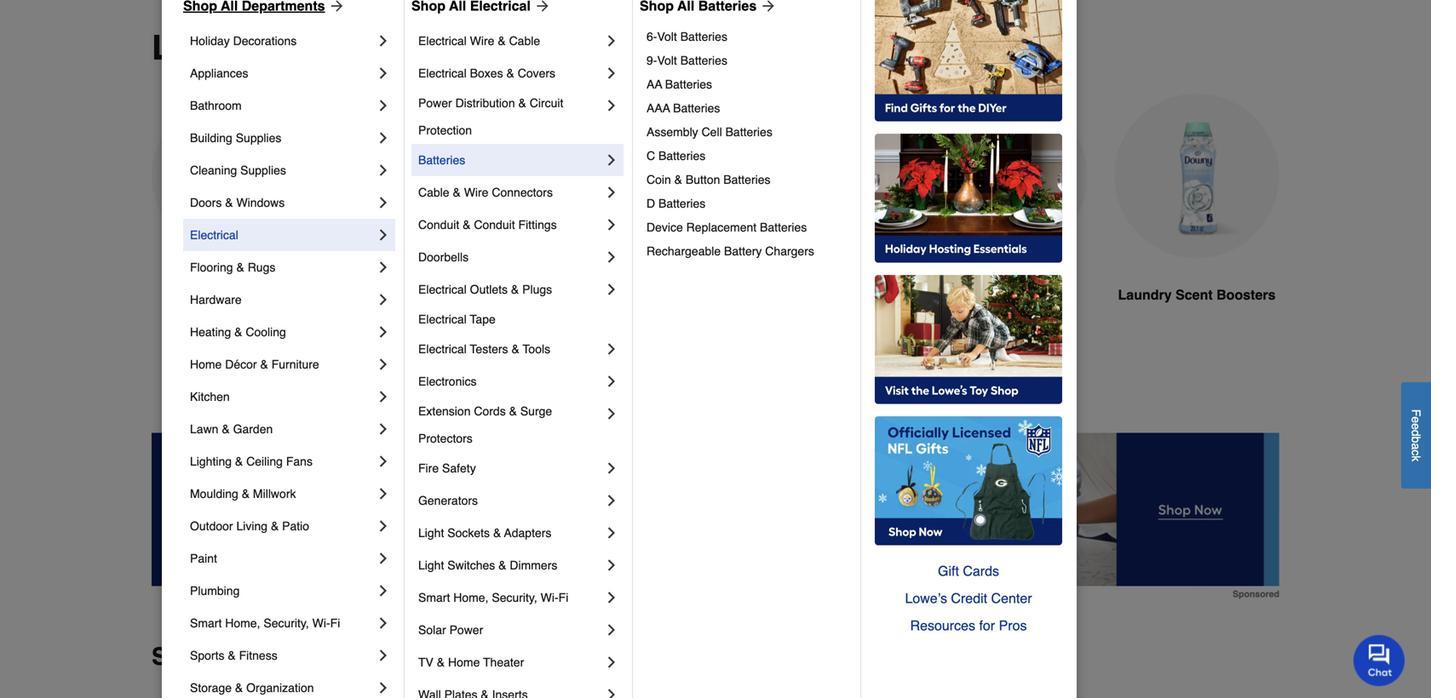 Task type: locate. For each thing, give the bounding box(es) containing it.
0 vertical spatial wi-
[[541, 591, 559, 605]]

chevron right image for extension cords & surge protectors
[[603, 406, 620, 423]]

chevron right image for electrical boxes & covers
[[603, 65, 620, 82]]

electronics
[[418, 375, 477, 389]]

rechargeable battery chargers
[[647, 245, 815, 258]]

& left "cooling"
[[234, 326, 242, 339]]

flooring
[[190, 261, 233, 274]]

electrical up electronics
[[418, 343, 467, 356]]

1 horizontal spatial cable
[[509, 34, 540, 48]]

chevron right image for electrical outlets & plugs link on the top left of page
[[603, 281, 620, 298]]

0 vertical spatial volt
[[657, 30, 677, 43]]

2 e from the top
[[1410, 424, 1424, 430]]

green container of gain laundry detergent. image
[[152, 94, 317, 258]]

2 conduit from the left
[[474, 218, 515, 232]]

storage & organization
[[190, 682, 314, 695]]

laundry left scent
[[1119, 287, 1172, 303]]

0 horizontal spatial cable
[[418, 186, 450, 199]]

security, down light switches & dimmers link
[[492, 591, 538, 605]]

tape
[[470, 313, 496, 326]]

chevron right image
[[603, 97, 620, 114], [375, 130, 392, 147], [603, 152, 620, 169], [375, 162, 392, 179], [603, 216, 620, 234], [375, 227, 392, 244], [375, 259, 392, 276], [603, 281, 620, 298], [375, 291, 392, 309], [375, 356, 392, 373], [603, 373, 620, 390], [375, 421, 392, 438], [375, 453, 392, 470], [375, 486, 392, 503], [603, 493, 620, 510], [375, 518, 392, 535], [603, 525, 620, 542], [603, 590, 620, 607], [375, 615, 392, 632], [603, 687, 620, 699]]

conduit
[[418, 218, 460, 232], [474, 218, 515, 232]]

smart home, security, wi-fi link down 'light switches & dimmers' at the left
[[418, 582, 603, 614]]

credit
[[951, 591, 988, 607]]

décor
[[225, 358, 257, 372]]

sports
[[190, 649, 225, 663]]

blue bottle of downy fabric softener. image
[[344, 94, 510, 258]]

0 horizontal spatial wi-
[[312, 617, 330, 631]]

1 horizontal spatial conduit
[[474, 218, 515, 232]]

1 horizontal spatial home,
[[454, 591, 489, 605]]

& left rugs
[[236, 261, 244, 274]]

& right sports
[[228, 649, 236, 663]]

cell
[[702, 125, 722, 139]]

1 horizontal spatial arrow right image
[[757, 0, 777, 14]]

testers
[[470, 343, 508, 356]]

1 horizontal spatial smart home, security, wi-fi link
[[418, 582, 603, 614]]

wire up conduit & conduit fittings
[[464, 186, 489, 199]]

connectors
[[492, 186, 553, 199]]

0 vertical spatial light
[[418, 527, 444, 540]]

batteries up chargers
[[760, 221, 807, 234]]

wi- up brand
[[312, 617, 330, 631]]

smart up sports
[[190, 617, 222, 631]]

9-
[[647, 54, 657, 67]]

& left dimmers
[[499, 559, 507, 573]]

officially licensed n f l gifts. shop now. image
[[875, 417, 1063, 546]]

laundry stain removers link
[[537, 94, 702, 346]]

electrical outlets & plugs link
[[418, 274, 603, 306]]

generators
[[418, 494, 478, 508]]

fire
[[418, 462, 439, 476]]

1 horizontal spatial wi-
[[541, 591, 559, 605]]

rechargeable
[[647, 245, 721, 258]]

resources for pros link
[[875, 613, 1063, 640]]

wire up boxes
[[470, 34, 495, 48]]

0 horizontal spatial smart home, security, wi-fi
[[190, 617, 340, 631]]

smart up "solar"
[[418, 591, 450, 605]]

shop
[[152, 644, 211, 671]]

& right "doors"
[[225, 196, 233, 210]]

1 vertical spatial fi
[[330, 617, 340, 631]]

1 horizontal spatial home
[[448, 656, 480, 670]]

pros
[[999, 618, 1027, 634]]

fi for the rightmost smart home, security, wi-fi link
[[559, 591, 569, 605]]

& left circuit
[[519, 96, 527, 110]]

flooring & rugs
[[190, 261, 276, 274]]

light switches & dimmers
[[418, 559, 558, 573]]

0 vertical spatial smart home, security, wi-fi
[[418, 591, 569, 605]]

lawn & garden link
[[190, 413, 375, 446]]

home, for the rightmost smart home, security, wi-fi link
[[454, 591, 489, 605]]

chevron right image for doors & windows
[[375, 194, 392, 211]]

millwork
[[253, 487, 296, 501]]

6-volt batteries
[[647, 30, 728, 43]]

generators link
[[418, 485, 603, 517]]

home up kitchen
[[190, 358, 222, 372]]

security,
[[492, 591, 538, 605], [264, 617, 309, 631]]

laundry left stain
[[539, 287, 593, 303]]

electrical wire & cable link
[[418, 25, 603, 57]]

0 vertical spatial security,
[[492, 591, 538, 605]]

smart home, security, wi-fi link
[[418, 582, 603, 614], [190, 608, 375, 640]]

batteries up device
[[659, 197, 706, 211]]

heating & cooling link
[[190, 316, 375, 349]]

power up protection
[[418, 96, 452, 110]]

fi up sports & fitness link
[[330, 617, 340, 631]]

0 vertical spatial home,
[[454, 591, 489, 605]]

1 vertical spatial light
[[418, 559, 444, 573]]

light for light switches & dimmers
[[418, 559, 444, 573]]

visit the lowe's toy shop. image
[[875, 275, 1063, 405]]

0 vertical spatial home
[[190, 358, 222, 372]]

arrow right image
[[325, 0, 346, 14], [757, 0, 777, 14]]

conduit down cable & wire connectors on the left top
[[474, 218, 515, 232]]

cable up covers
[[509, 34, 540, 48]]

conduit up doorbells
[[418, 218, 460, 232]]

light for light sockets & adapters
[[418, 527, 444, 540]]

white bottle of shout stain remover. image
[[537, 94, 702, 259]]

fi down light switches & dimmers link
[[559, 591, 569, 605]]

1 fabric from the left
[[373, 287, 414, 303]]

electrical up electrical boxes & covers
[[418, 34, 467, 48]]

chevron right image for lawn & garden link
[[375, 421, 392, 438]]

cable up conduit & conduit fittings
[[418, 186, 450, 199]]

0 vertical spatial smart
[[418, 591, 450, 605]]

coin
[[647, 173, 671, 187]]

1 light from the top
[[418, 527, 444, 540]]

doors
[[190, 196, 222, 210]]

1 vertical spatial volt
[[657, 54, 677, 67]]

cards
[[963, 564, 1000, 580]]

scent
[[1176, 287, 1213, 303]]

0 horizontal spatial conduit
[[418, 218, 460, 232]]

0 horizontal spatial fi
[[330, 617, 340, 631]]

chevron right image for storage & organization
[[375, 680, 392, 697]]

0 horizontal spatial arrow right image
[[325, 0, 346, 14]]

1 vertical spatial wire
[[464, 186, 489, 199]]

laundry for laundry detergent
[[174, 287, 228, 303]]

0 vertical spatial supplies
[[296, 28, 438, 67]]

home down solar power
[[448, 656, 480, 670]]

fi for the left smart home, security, wi-fi link
[[330, 617, 340, 631]]

supplies inside building supplies link
[[236, 131, 282, 145]]

boxes
[[470, 66, 503, 80]]

arrow right image
[[531, 0, 551, 14]]

storage
[[190, 682, 232, 695]]

security, down plumbing link
[[264, 617, 309, 631]]

1 horizontal spatial fabric
[[946, 287, 987, 303]]

1 vertical spatial smart home, security, wi-fi
[[190, 617, 340, 631]]

chevron right image
[[375, 32, 392, 49], [603, 32, 620, 49], [375, 65, 392, 82], [603, 65, 620, 82], [375, 97, 392, 114], [603, 184, 620, 201], [375, 194, 392, 211], [603, 249, 620, 266], [375, 324, 392, 341], [603, 341, 620, 358], [375, 389, 392, 406], [603, 406, 620, 423], [603, 460, 620, 477], [375, 551, 392, 568], [603, 557, 620, 574], [375, 583, 392, 600], [603, 622, 620, 639], [375, 648, 392, 665], [603, 655, 620, 672], [375, 680, 392, 697]]

cable
[[509, 34, 540, 48], [418, 186, 450, 199]]

theater
[[483, 656, 524, 670]]

a
[[1410, 444, 1424, 450]]

smart home, security, wi-fi down 'light switches & dimmers' at the left
[[418, 591, 569, 605]]

1 vertical spatial wi-
[[312, 617, 330, 631]]

& right cords
[[509, 405, 517, 418]]

1 horizontal spatial smart
[[418, 591, 450, 605]]

1 vertical spatial security,
[[264, 617, 309, 631]]

electrical down doorbells
[[418, 283, 467, 297]]

arrow right image up laundry supplies
[[325, 0, 346, 14]]

device replacement batteries link
[[647, 216, 849, 239]]

1 horizontal spatial fi
[[559, 591, 569, 605]]

batteries down assembly
[[659, 149, 706, 163]]

gift
[[938, 564, 960, 580]]

wi- down dimmers
[[541, 591, 559, 605]]

smart home, security, wi-fi up the 'fitness'
[[190, 617, 340, 631]]

e up d
[[1410, 417, 1424, 424]]

light left switches
[[418, 559, 444, 573]]

1 vertical spatial home,
[[225, 617, 260, 631]]

chargers
[[766, 245, 815, 258]]

volt up the "aa batteries"
[[657, 54, 677, 67]]

chevron right image for appliances
[[375, 65, 392, 82]]

1 volt from the top
[[657, 30, 677, 43]]

1 horizontal spatial smart home, security, wi-fi
[[418, 591, 569, 605]]

&
[[498, 34, 506, 48], [507, 66, 515, 80], [519, 96, 527, 110], [675, 173, 683, 187], [453, 186, 461, 199], [225, 196, 233, 210], [463, 218, 471, 232], [236, 261, 244, 274], [511, 283, 519, 297], [234, 326, 242, 339], [512, 343, 520, 356], [260, 358, 268, 372], [509, 405, 517, 418], [222, 423, 230, 436], [235, 455, 243, 469], [242, 487, 250, 501], [271, 520, 279, 534], [493, 527, 501, 540], [499, 559, 507, 573], [228, 649, 236, 663], [437, 656, 445, 670], [235, 682, 243, 695]]

fabric softeners link
[[344, 94, 510, 346]]

solar power link
[[418, 614, 603, 647]]

light
[[418, 527, 444, 540], [418, 559, 444, 573]]

laundry down flooring
[[174, 287, 228, 303]]

moulding & millwork
[[190, 487, 296, 501]]

patio
[[282, 520, 309, 534]]

electrical
[[418, 34, 467, 48], [418, 66, 467, 80], [190, 228, 238, 242], [418, 283, 467, 297], [418, 313, 467, 326], [418, 343, 467, 356]]

chevron right image for tv & home theater
[[603, 655, 620, 672]]

supplies inside cleaning supplies link
[[240, 164, 286, 177]]

light sockets & adapters link
[[418, 517, 603, 550]]

e up b
[[1410, 424, 1424, 430]]

electrical down softeners
[[418, 313, 467, 326]]

smart home, security, wi-fi link up brand
[[190, 608, 375, 640]]

fabric left fresheners
[[946, 287, 987, 303]]

& left patio
[[271, 520, 279, 534]]

& left the plugs
[[511, 283, 519, 297]]

chevron right image for electrical testers & tools
[[603, 341, 620, 358]]

& inside 'link'
[[675, 173, 683, 187]]

2 volt from the top
[[657, 54, 677, 67]]

batteries down protection
[[418, 153, 466, 167]]

advertisement region
[[152, 433, 1280, 600]]

0 horizontal spatial smart
[[190, 617, 222, 631]]

batteries
[[681, 30, 728, 43], [681, 54, 728, 67], [665, 78, 713, 91], [673, 101, 720, 115], [726, 125, 773, 139], [659, 149, 706, 163], [418, 153, 466, 167], [724, 173, 771, 187], [659, 197, 706, 211], [760, 221, 807, 234]]

batteries up 9-volt batteries
[[681, 30, 728, 43]]

smart home, security, wi-fi
[[418, 591, 569, 605], [190, 617, 340, 631]]

electrical left boxes
[[418, 66, 467, 80]]

heating
[[190, 326, 231, 339]]

power inside power distribution & circuit protection
[[418, 96, 452, 110]]

& right sockets
[[493, 527, 501, 540]]

chevron right image for kitchen
[[375, 389, 392, 406]]

fire safety link
[[418, 453, 603, 485]]

laundry up bathroom
[[152, 28, 286, 67]]

home décor & furniture link
[[190, 349, 375, 381]]

1 conduit from the left
[[418, 218, 460, 232]]

smart
[[418, 591, 450, 605], [190, 617, 222, 631]]

resources for pros
[[911, 618, 1027, 634]]

& inside power distribution & circuit protection
[[519, 96, 527, 110]]

home, up sports & fitness on the bottom
[[225, 617, 260, 631]]

outdoor living & patio
[[190, 520, 309, 534]]

holiday decorations link
[[190, 25, 375, 57]]

0 vertical spatial power
[[418, 96, 452, 110]]

home, down switches
[[454, 591, 489, 605]]

0 horizontal spatial home,
[[225, 617, 260, 631]]

& up conduit & conduit fittings
[[453, 186, 461, 199]]

rechargeable battery chargers link
[[647, 239, 849, 263]]

doorbells link
[[418, 241, 603, 274]]

batteries down 6-volt batteries
[[681, 54, 728, 67]]

chevron right image for electronics "link"
[[603, 373, 620, 390]]

rugs
[[248, 261, 276, 274]]

2 light from the top
[[418, 559, 444, 573]]

building
[[190, 131, 233, 145]]

1 arrow right image from the left
[[325, 0, 346, 14]]

machine
[[815, 287, 870, 303]]

sports & fitness link
[[190, 640, 375, 672]]

electrical for electrical outlets & plugs
[[418, 283, 467, 297]]

volt for 9-
[[657, 54, 677, 67]]

fabric left softeners
[[373, 287, 414, 303]]

light down generators on the left bottom of page
[[418, 527, 444, 540]]

extension cords & surge protectors link
[[418, 398, 603, 453]]

& down cable & wire connectors on the left top
[[463, 218, 471, 232]]

gift cards link
[[875, 558, 1063, 585]]

chevron right image for electrical link
[[375, 227, 392, 244]]

2 arrow right image from the left
[[757, 0, 777, 14]]

electrical for electrical testers & tools
[[418, 343, 467, 356]]

batteries down aaa batteries link
[[726, 125, 773, 139]]

power distribution & circuit protection link
[[418, 89, 603, 144]]

electrical tape
[[418, 313, 496, 326]]

0 horizontal spatial fabric
[[373, 287, 414, 303]]

by
[[218, 644, 246, 671]]

1 vertical spatial supplies
[[236, 131, 282, 145]]

adapters
[[504, 527, 552, 540]]

washing machine cleaners link
[[730, 94, 895, 367]]

0 horizontal spatial home
[[190, 358, 222, 372]]

& right coin
[[675, 173, 683, 187]]

batteries down c batteries link
[[724, 173, 771, 187]]

volt
[[657, 30, 677, 43], [657, 54, 677, 67]]

electrical up flooring
[[190, 228, 238, 242]]

device
[[647, 221, 683, 234]]

chevron right image for cable & wire connectors
[[603, 184, 620, 201]]

2 fabric from the left
[[946, 287, 987, 303]]

volt up 9-
[[657, 30, 677, 43]]

center
[[992, 591, 1033, 607]]

arrow right image up 6-volt batteries link
[[757, 0, 777, 14]]

laundry for laundry scent boosters
[[1119, 287, 1172, 303]]

electrical testers & tools link
[[418, 333, 603, 366]]

home, for the left smart home, security, wi-fi link
[[225, 617, 260, 631]]

1 vertical spatial power
[[450, 624, 483, 637]]

electrical inside 'link'
[[418, 313, 467, 326]]

0 vertical spatial fi
[[559, 591, 569, 605]]

c
[[647, 149, 655, 163]]

chevron right image for fire safety
[[603, 460, 620, 477]]

2 vertical spatial supplies
[[240, 164, 286, 177]]

power up tv & home theater
[[450, 624, 483, 637]]

wi- for the rightmost smart home, security, wi-fi link
[[541, 591, 559, 605]]

boosters
[[1217, 287, 1276, 303]]

chevron right image for light sockets & adapters link
[[603, 525, 620, 542]]



Task type: describe. For each thing, give the bounding box(es) containing it.
cleaning supplies link
[[190, 154, 375, 187]]

chevron right image for generators link
[[603, 493, 620, 510]]

distribution
[[456, 96, 515, 110]]

power distribution & circuit protection
[[418, 96, 567, 137]]

protection
[[418, 124, 472, 137]]

bottle of downy laundry scent booster. image
[[1115, 94, 1280, 258]]

chevron right image for outdoor living & patio "link"
[[375, 518, 392, 535]]

blue spray bottle of febreze fabric freshener. image
[[922, 94, 1087, 259]]

volt for 6-
[[657, 30, 677, 43]]

replacement
[[687, 221, 757, 234]]

chevron right image for cleaning supplies link
[[375, 162, 392, 179]]

lawn
[[190, 423, 219, 436]]

chevron right image for light switches & dimmers
[[603, 557, 620, 574]]

cords
[[474, 405, 506, 418]]

surge
[[521, 405, 552, 418]]

6-
[[647, 30, 657, 43]]

0 vertical spatial cable
[[509, 34, 540, 48]]

& right boxes
[[507, 66, 515, 80]]

decorations
[[233, 34, 297, 48]]

& inside the extension cords & surge protectors
[[509, 405, 517, 418]]

1 vertical spatial smart
[[190, 617, 222, 631]]

button
[[686, 173, 720, 187]]

chevron right image for flooring & rugs link
[[375, 259, 392, 276]]

chevron right image for lighting & ceiling fans link
[[375, 453, 392, 470]]

sockets
[[448, 527, 490, 540]]

fabric fresheners link
[[922, 94, 1087, 346]]

& inside "link"
[[271, 520, 279, 534]]

smart home, security, wi-fi for the left smart home, security, wi-fi link
[[190, 617, 340, 631]]

safety
[[442, 462, 476, 476]]

tv & home theater
[[418, 656, 524, 670]]

holiday decorations
[[190, 34, 297, 48]]

wi- for the left smart home, security, wi-fi link
[[312, 617, 330, 631]]

supplies for building supplies
[[236, 131, 282, 145]]

chevron right image for building supplies link
[[375, 130, 392, 147]]

paint
[[190, 552, 217, 566]]

switches
[[448, 559, 495, 573]]

assembly
[[647, 125, 699, 139]]

chevron right image for electrical wire & cable
[[603, 32, 620, 49]]

plumbing link
[[190, 575, 375, 608]]

cooling
[[246, 326, 286, 339]]

plugs
[[523, 283, 552, 297]]

0 vertical spatial wire
[[470, 34, 495, 48]]

f
[[1410, 410, 1424, 417]]

outlets
[[470, 283, 508, 297]]

aa batteries
[[647, 78, 713, 91]]

shop by brand
[[152, 644, 321, 671]]

brand
[[252, 644, 321, 671]]

c batteries link
[[647, 144, 849, 168]]

1 e from the top
[[1410, 417, 1424, 424]]

electrical for electrical wire & cable
[[418, 34, 467, 48]]

holiday hosting essentials. image
[[875, 134, 1063, 263]]

chevron right image for batteries link
[[603, 152, 620, 169]]

batteries inside 'link'
[[724, 173, 771, 187]]

find gifts for the diyer. image
[[875, 0, 1063, 122]]

storage & organization link
[[190, 672, 375, 699]]

chat invite button image
[[1354, 635, 1406, 687]]

gift cards
[[938, 564, 1000, 580]]

moulding & millwork link
[[190, 478, 375, 510]]

light sockets & adapters
[[418, 527, 552, 540]]

electrical boxes & covers link
[[418, 57, 603, 89]]

cleaners
[[783, 308, 841, 323]]

cable & wire connectors
[[418, 186, 553, 199]]

electrical for electrical boxes & covers
[[418, 66, 467, 80]]

softeners
[[418, 287, 481, 303]]

doors & windows
[[190, 196, 285, 210]]

electrical for electrical
[[190, 228, 238, 242]]

chevron right image for holiday decorations
[[375, 32, 392, 49]]

batteries up assembly cell batteries
[[673, 101, 720, 115]]

laundry supplies
[[152, 28, 438, 67]]

smart home, security, wi-fi for the rightmost smart home, security, wi-fi link
[[418, 591, 569, 605]]

protectors
[[418, 432, 473, 446]]

device replacement batteries
[[647, 221, 807, 234]]

chevron right image for paint
[[375, 551, 392, 568]]

solar
[[418, 624, 446, 637]]

electrical for electrical tape
[[418, 313, 467, 326]]

lowe's credit center
[[905, 591, 1033, 607]]

batteries down 9-volt batteries
[[665, 78, 713, 91]]

chevron right image for hardware link
[[375, 291, 392, 309]]

chevron right image for bathroom
[[375, 97, 392, 114]]

solar power
[[418, 624, 483, 637]]

chevron right image for solar power
[[603, 622, 620, 639]]

& left millwork
[[242, 487, 250, 501]]

fabric for fabric fresheners
[[946, 287, 987, 303]]

battery
[[724, 245, 762, 258]]

1 vertical spatial cable
[[418, 186, 450, 199]]

lowe's credit center link
[[875, 585, 1063, 613]]

orange box of tide washing machine cleaner. image
[[730, 94, 895, 258]]

0 horizontal spatial smart home, security, wi-fi link
[[190, 608, 375, 640]]

lighting
[[190, 455, 232, 469]]

electrical tape link
[[418, 306, 620, 333]]

aa batteries link
[[647, 72, 849, 96]]

chevron right image for home décor & furniture link
[[375, 356, 392, 373]]

electrical link
[[190, 219, 375, 251]]

1 vertical spatial home
[[448, 656, 480, 670]]

chevron right image for the power distribution & circuit protection link
[[603, 97, 620, 114]]

aa
[[647, 78, 662, 91]]

hardware link
[[190, 284, 375, 316]]

f e e d b a c k button
[[1402, 383, 1432, 489]]

chevron right image for heating & cooling
[[375, 324, 392, 341]]

tv & home theater link
[[418, 647, 603, 679]]

supplies for cleaning supplies
[[240, 164, 286, 177]]

9-volt batteries link
[[647, 49, 849, 72]]

sports & fitness
[[190, 649, 278, 663]]

electrical outlets & plugs
[[418, 283, 552, 297]]

electrical boxes & covers
[[418, 66, 556, 80]]

9-volt batteries
[[647, 54, 728, 67]]

1 horizontal spatial security,
[[492, 591, 538, 605]]

d batteries
[[647, 197, 706, 211]]

resources
[[911, 618, 976, 634]]

chevron right image for doorbells
[[603, 249, 620, 266]]

& right storage
[[235, 682, 243, 695]]

fabric for fabric softeners
[[373, 287, 414, 303]]

chevron right image for sports & fitness
[[375, 648, 392, 665]]

detergent
[[231, 287, 295, 303]]

& right décor
[[260, 358, 268, 372]]

chevron right image for moulding & millwork link at the bottom left of page
[[375, 486, 392, 503]]

fans
[[286, 455, 313, 469]]

& right lawn
[[222, 423, 230, 436]]

organization
[[246, 682, 314, 695]]

laundry for laundry stain removers
[[539, 287, 593, 303]]

power inside solar power link
[[450, 624, 483, 637]]

batteries link
[[418, 144, 603, 176]]

chevron right image for conduit & conduit fittings link
[[603, 216, 620, 234]]

cleaning supplies
[[190, 164, 286, 177]]

electrical wire & cable
[[418, 34, 540, 48]]

light switches & dimmers link
[[418, 550, 603, 582]]

windows
[[236, 196, 285, 210]]

kitchen
[[190, 390, 230, 404]]

hardware
[[190, 293, 242, 307]]

f e e d b a c k
[[1410, 410, 1424, 462]]

k
[[1410, 456, 1424, 462]]

& left tools
[[512, 343, 520, 356]]

fabric softeners
[[373, 287, 481, 303]]

garden
[[233, 423, 273, 436]]

coin & button batteries link
[[647, 168, 849, 192]]

& up electrical boxes & covers link
[[498, 34, 506, 48]]

& left ceiling
[[235, 455, 243, 469]]

0 horizontal spatial security,
[[264, 617, 309, 631]]

& right tv
[[437, 656, 445, 670]]

outdoor
[[190, 520, 233, 534]]

chevron right image for plumbing
[[375, 583, 392, 600]]



Task type: vqa. For each thing, say whether or not it's contained in the screenshot.
chevron right icon related to Fire Safety LINK
yes



